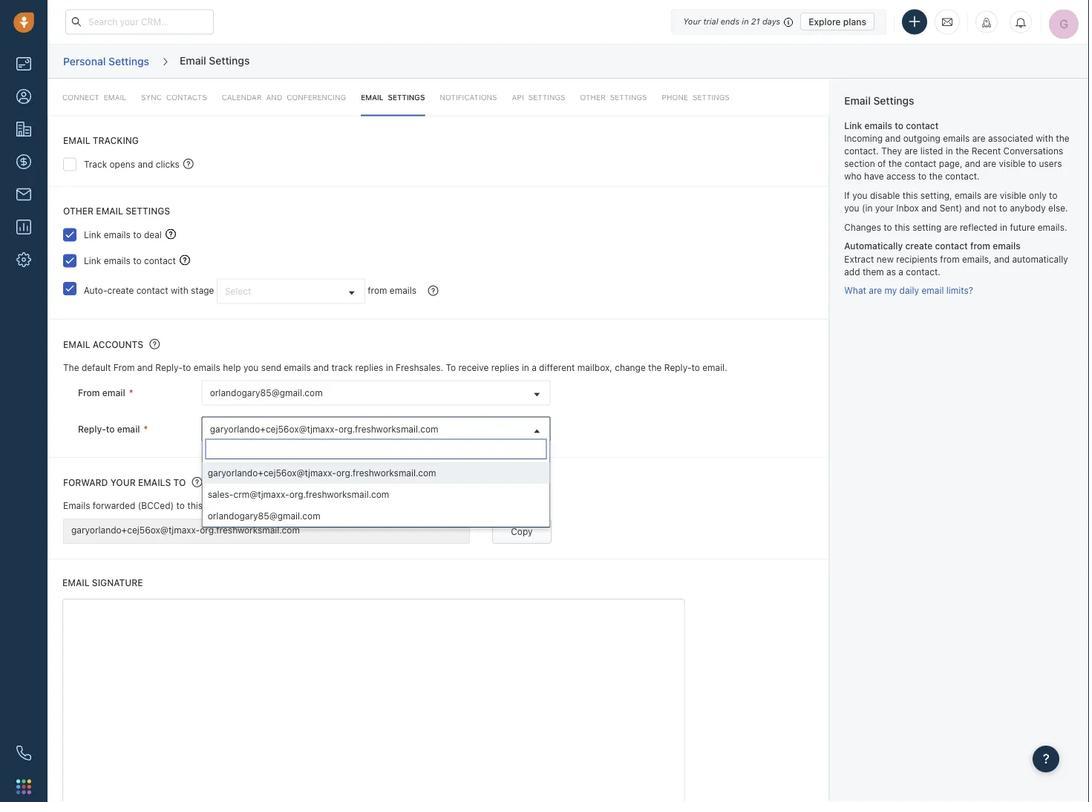 Task type: vqa. For each thing, say whether or not it's contained in the screenshot.
the garyorlando+cej56ox@tjmaxx- inside the GARYORLANDO+CEJ56OX@TJMAXX-ORG.FRESHWORKSMAIL.COM option
yes



Task type: locate. For each thing, give the bounding box(es) containing it.
garyorlando+cej56ox@tjmaxx- down (bcced)
[[71, 525, 200, 535]]

1 vertical spatial from
[[940, 254, 960, 264]]

you down if
[[845, 203, 860, 213]]

garyorlando+cej56ox@tjmaxx-org.freshworksmail.com link
[[203, 418, 550, 442]]

0 horizontal spatial email settings
[[180, 54, 250, 66]]

to up outgoing
[[895, 120, 904, 131]]

to down the link emails to deal
[[133, 256, 142, 266]]

default
[[82, 363, 111, 373]]

garyorlando+cej56ox@tjmaxx- up the "crm@tjmaxx-"
[[208, 468, 336, 478]]

1 vertical spatial link
[[84, 230, 101, 240]]

reply- down from email
[[78, 424, 106, 435]]

click to learn how to link conversations to deals image
[[166, 229, 176, 240]]

orlandogary85@gmail.com
[[210, 388, 323, 399], [208, 511, 321, 521]]

my
[[885, 286, 897, 296]]

auto-create contact with stage
[[84, 285, 214, 296]]

this inside if you disable this setting, emails are visible only to you (in your inbox and sent) and not to anybody else.
[[903, 190, 918, 201]]

emails
[[865, 120, 893, 131], [943, 133, 970, 144], [955, 190, 982, 201], [104, 230, 131, 240], [993, 241, 1021, 252], [104, 256, 131, 266], [390, 285, 417, 296], [194, 363, 220, 373], [284, 363, 311, 373], [138, 478, 171, 488]]

tab panel
[[48, 79, 829, 803]]

2 horizontal spatial your
[[876, 203, 894, 213]]

the
[[1056, 133, 1070, 144], [956, 146, 969, 156], [889, 159, 902, 169], [929, 171, 943, 182], [648, 363, 662, 373]]

a right as
[[899, 267, 904, 277]]

other inside other settings link
[[580, 93, 606, 101]]

1 vertical spatial your
[[110, 478, 136, 488]]

they
[[882, 146, 902, 156]]

1 horizontal spatial settings
[[610, 93, 647, 101]]

email for other email settings
[[96, 206, 123, 216]]

garyorlando+cej56ox@tjmaxx-
[[210, 425, 339, 435], [208, 468, 336, 478], [71, 525, 200, 535]]

settings for personal settings link
[[108, 55, 149, 67]]

attached
[[400, 501, 437, 511]]

be
[[257, 501, 268, 511]]

opens
[[110, 159, 135, 169]]

orlandogary85@gmail.com inside orlandogary85@gmail.com link
[[210, 388, 323, 399]]

org.freshworksmail.com up the inbox
[[289, 489, 389, 500]]

1 vertical spatial this
[[895, 222, 910, 233]]

2 vertical spatial garyorlando+cej56ox@tjmaxx-org.freshworksmail.com
[[71, 525, 300, 535]]

other down track
[[63, 206, 94, 216]]

2 horizontal spatial settings
[[693, 93, 730, 101]]

replies up orlandogary85@gmail.com link
[[355, 363, 383, 373]]

from down the default
[[78, 388, 100, 398]]

conversations
[[1004, 146, 1064, 156]]

will
[[241, 501, 255, 511]]

plans
[[844, 16, 867, 27]]

in
[[742, 17, 749, 26], [946, 146, 953, 156], [1000, 222, 1008, 233], [386, 363, 393, 373], [522, 363, 529, 373]]

create for auto-
[[107, 285, 134, 296]]

0 vertical spatial other
[[580, 93, 606, 101]]

visible down conversations
[[999, 159, 1026, 169]]

list box containing garyorlando+cej56ox@tjmaxx-org.freshworksmail.com
[[203, 463, 550, 527]]

1 vertical spatial other
[[63, 206, 94, 216]]

orlandogary85@gmail.com link
[[203, 382, 550, 405]]

and inside the automatically create contact from emails extract new recipients from emails, and automatically add them as a contact.
[[994, 254, 1010, 264]]

your
[[683, 17, 701, 26]]

settings left phone
[[610, 93, 647, 101]]

email right the daily
[[922, 286, 944, 296]]

contact.
[[845, 146, 879, 156], [945, 171, 980, 182], [906, 267, 941, 277], [509, 501, 544, 511]]

2 horizontal spatial reply-
[[665, 363, 692, 373]]

email for connect email
[[104, 93, 126, 101]]

to up else. on the top right
[[1049, 190, 1058, 201]]

contacts
[[166, 93, 207, 101]]

reply-
[[155, 363, 183, 373], [665, 363, 692, 373], [78, 424, 106, 435]]

0 vertical spatial create
[[906, 241, 933, 252]]

to left help
[[183, 363, 191, 373]]

2 replies from the left
[[491, 363, 519, 373]]

emails
[[63, 501, 90, 511]]

settings
[[209, 54, 250, 66], [108, 55, 149, 67], [388, 93, 425, 101], [528, 93, 566, 101], [874, 95, 915, 107]]

replies right receive
[[491, 363, 519, 373]]

email right connect
[[104, 93, 126, 101]]

1 vertical spatial a
[[532, 363, 537, 373]]

visible down sales-crm@tjmaxx-org.freshworksmail.com
[[270, 501, 297, 511]]

email
[[104, 93, 126, 101], [96, 206, 123, 216], [922, 286, 944, 296], [102, 388, 125, 398], [117, 424, 140, 435]]

1 horizontal spatial from
[[940, 254, 960, 264]]

settings right api
[[528, 93, 566, 101]]

email inside tab list
[[104, 93, 126, 101]]

to up automatically
[[884, 222, 892, 233]]

to right (bcced)
[[176, 501, 185, 511]]

0 vertical spatial a
[[899, 267, 904, 277]]

settings up calendar
[[209, 54, 250, 66]]

None text field
[[205, 439, 547, 460]]

settings left notifications
[[388, 93, 425, 101]]

link
[[845, 120, 862, 131], [84, 230, 101, 240], [84, 256, 101, 266]]

create inside the automatically create contact from emails extract new recipients from emails, and automatically add them as a contact.
[[906, 241, 933, 252]]

contact. down recipients
[[906, 267, 941, 277]]

email up the
[[63, 340, 90, 350]]

create down link emails to contact
[[107, 285, 134, 296]]

this
[[903, 190, 918, 201], [895, 222, 910, 233], [187, 501, 203, 511]]

org.freshworksmail.com
[[339, 425, 439, 435], [336, 468, 436, 478], [289, 489, 389, 500], [200, 525, 300, 535]]

days
[[763, 17, 781, 26]]

personal settings link
[[62, 50, 150, 73]]

you right help
[[244, 363, 259, 373]]

1 horizontal spatial create
[[906, 241, 933, 252]]

of
[[878, 159, 886, 169]]

orlandogary85@gmail.com down send
[[210, 388, 323, 399]]

1 vertical spatial from
[[78, 388, 100, 398]]

visible inside if you disable this setting, emails are visible only to you (in your inbox and sent) and not to anybody else.
[[1000, 190, 1027, 201]]

contact down link emails to contact
[[136, 285, 168, 296]]

a
[[899, 267, 904, 277], [532, 363, 537, 373]]

0 horizontal spatial your
[[110, 478, 136, 488]]

a left the different at top
[[532, 363, 537, 373]]

0 horizontal spatial create
[[107, 285, 134, 296]]

org.freshworksmail.com down orlandogary85@gmail.com link
[[339, 425, 439, 435]]

1 horizontal spatial your
[[326, 501, 345, 511]]

1 horizontal spatial a
[[899, 267, 904, 277]]

0 vertical spatial orlandogary85@gmail.com
[[210, 388, 323, 399]]

and right calendar
[[266, 93, 282, 101]]

in up page,
[[946, 146, 953, 156]]

sync
[[141, 93, 162, 101]]

tab list
[[48, 79, 829, 116]]

signature
[[92, 578, 143, 588]]

2 vertical spatial your
[[326, 501, 345, 511]]

connect
[[62, 93, 99, 101]]

are down outgoing
[[905, 146, 918, 156]]

0 vertical spatial garyorlando+cej56ox@tjmaxx-
[[210, 425, 339, 435]]

what are my daily email limits?
[[845, 286, 974, 296]]

question circled image
[[183, 157, 194, 170], [428, 285, 438, 297], [150, 338, 160, 351], [192, 477, 202, 489]]

garyorlando+cej56ox@tjmaxx-org.freshworksmail.com down orlandogary85@gmail.com link
[[210, 425, 439, 435]]

the up users
[[1056, 133, 1070, 144]]

mailbox,
[[578, 363, 613, 373]]

associated
[[988, 133, 1034, 144]]

link up auto-
[[84, 256, 101, 266]]

calendar and conferencing link
[[222, 79, 346, 116]]

contact inside the automatically create contact from emails extract new recipients from emails, and automatically add them as a contact.
[[935, 241, 968, 252]]

0 vertical spatial visible
[[999, 159, 1026, 169]]

1 vertical spatial garyorlando+cej56ox@tjmaxx-
[[208, 468, 336, 478]]

other right api settings
[[580, 93, 606, 101]]

0 vertical spatial this
[[903, 190, 918, 201]]

2 vertical spatial this
[[187, 501, 203, 511]]

phone image
[[16, 746, 31, 761]]

visible up anybody
[[1000, 190, 1027, 201]]

1 vertical spatial garyorlando+cej56ox@tjmaxx-org.freshworksmail.com
[[208, 468, 436, 478]]

1 vertical spatial you
[[845, 203, 860, 213]]

1 horizontal spatial email settings
[[361, 93, 425, 101]]

email settings link
[[361, 79, 425, 116]]

limits?
[[947, 286, 974, 296]]

contact down listed
[[905, 159, 937, 169]]

2 horizontal spatial email settings
[[845, 95, 915, 107]]

other for other email settings
[[63, 206, 94, 216]]

sales-crm@tjmaxx-org.freshworksmail.com option
[[203, 484, 550, 506]]

send
[[261, 363, 282, 373]]

0 horizontal spatial from
[[368, 285, 387, 296]]

0 vertical spatial with
[[1036, 133, 1054, 144]]

org.freshworksmail.com up sales-crm@tjmaxx-org.freshworksmail.com option
[[336, 468, 436, 478]]

what's new image
[[982, 17, 992, 28]]

settings up deal
[[126, 206, 170, 216]]

receive
[[459, 363, 489, 373]]

garyorlando+cej56ox@tjmaxx-org.freshworksmail.com inside option
[[208, 468, 436, 478]]

(bcced)
[[138, 501, 174, 511]]

link inside link emails to contact incoming and outgoing emails are associated with the contact. they are listed in the recent conversations section of the contact page, and are visible to users who have access to the contact.
[[845, 120, 862, 131]]

email tracking
[[63, 135, 139, 145]]

your left the inbox
[[326, 501, 345, 511]]

garyorlando+cej56ox@tjmaxx- inside option
[[208, 468, 336, 478]]

email settings inside tab list
[[361, 93, 425, 101]]

to left email. at the top right of page
[[692, 363, 700, 373]]

future
[[1010, 222, 1036, 233]]

1 vertical spatial orlandogary85@gmail.com
[[208, 511, 321, 521]]

from emails
[[368, 285, 417, 296]]

garyorlando+cej56ox@tjmaxx- down send
[[210, 425, 339, 435]]

garyorlando+cej56ox@tjmaxx-org.freshworksmail.com down (bcced)
[[71, 525, 300, 535]]

inbox
[[347, 501, 370, 511]]

0 horizontal spatial replies
[[355, 363, 383, 373]]

replies
[[355, 363, 383, 373], [491, 363, 519, 373]]

garyorlando+cej56ox@tjmaxx- for list box on the bottom of page containing garyorlando+cej56ox@tjmaxx-org.freshworksmail.com
[[208, 468, 336, 478]]

1 horizontal spatial other
[[580, 93, 606, 101]]

email down the default
[[102, 388, 125, 398]]

reply- left email. at the top right of page
[[665, 363, 692, 373]]

you right if
[[853, 190, 868, 201]]

0 horizontal spatial reply-
[[78, 424, 106, 435]]

to down conversations
[[1028, 159, 1037, 169]]

phone settings link
[[662, 79, 730, 116]]

application
[[62, 599, 685, 803]]

and
[[266, 93, 282, 101], [886, 133, 901, 144], [965, 159, 981, 169], [138, 159, 153, 169], [922, 203, 937, 213], [965, 203, 981, 213], [994, 254, 1010, 264], [137, 363, 153, 373], [313, 363, 329, 373], [373, 501, 388, 511]]

reflected
[[960, 222, 998, 233]]

(in
[[862, 203, 873, 213]]

listed
[[921, 146, 943, 156]]

api settings link
[[512, 79, 566, 116]]

garyorlando+cej56ox@tjmaxx-org.freshworksmail.com up sales-crm@tjmaxx-org.freshworksmail.com
[[208, 468, 436, 478]]

settings up outgoing
[[874, 95, 915, 107]]

link for link emails to deal
[[84, 230, 101, 240]]

forward your emails to
[[63, 478, 186, 488]]

email
[[180, 54, 206, 66], [361, 93, 384, 101], [845, 95, 871, 107], [63, 135, 90, 145], [63, 340, 90, 350], [62, 578, 90, 588]]

as
[[887, 267, 896, 277]]

1 horizontal spatial replies
[[491, 363, 519, 373]]

recent
[[972, 146, 1001, 156]]

contact. up section
[[845, 146, 879, 156]]

anybody
[[1010, 203, 1046, 213]]

in up orlandogary85@gmail.com link
[[386, 363, 393, 373]]

access
[[887, 171, 916, 182]]

in left 21
[[742, 17, 749, 26]]

0 vertical spatial you
[[853, 190, 868, 201]]

your up forwarded
[[110, 478, 136, 488]]

2 horizontal spatial from
[[971, 241, 991, 252]]

0 horizontal spatial other
[[63, 206, 94, 216]]

org.freshworksmail.com inside option
[[336, 468, 436, 478]]

settings
[[610, 93, 647, 101], [693, 93, 730, 101], [126, 206, 170, 216]]

address
[[205, 501, 239, 511]]

this down inbox
[[895, 222, 910, 233]]

orlandogary85@gmail.com down the "crm@tjmaxx-"
[[208, 511, 321, 521]]

change
[[615, 363, 646, 373]]

1 horizontal spatial with
[[1036, 133, 1054, 144]]

email settings
[[180, 54, 250, 66], [361, 93, 425, 101], [845, 95, 915, 107]]

other
[[580, 93, 606, 101], [63, 206, 94, 216]]

from down accounts
[[113, 363, 135, 373]]

you
[[853, 190, 868, 201], [845, 203, 860, 213], [244, 363, 259, 373]]

email for from email
[[102, 388, 125, 398]]

1 vertical spatial create
[[107, 285, 134, 296]]

0 vertical spatial your
[[876, 203, 894, 213]]

and right emails, at the right top of page
[[994, 254, 1010, 264]]

1 vertical spatial visible
[[1000, 190, 1027, 201]]

0 vertical spatial from
[[113, 363, 135, 373]]

settings right phone
[[693, 93, 730, 101]]

2 vertical spatial link
[[84, 256, 101, 266]]

2 vertical spatial from
[[368, 285, 387, 296]]

link emails to contact
[[84, 256, 176, 266]]

this left address
[[187, 501, 203, 511]]

forward
[[63, 478, 108, 488]]

1 vertical spatial with
[[171, 285, 188, 296]]

contact. down page,
[[945, 171, 980, 182]]

settings down search your crm... "text box"
[[108, 55, 149, 67]]

list box
[[203, 463, 550, 527]]

tab panel containing email tracking
[[48, 79, 829, 803]]

email up track
[[63, 135, 90, 145]]

clicks
[[156, 159, 180, 169]]

1 replies from the left
[[355, 363, 383, 373]]

link emails to contact incoming and outgoing emails are associated with the contact. they are listed in the recent conversations section of the contact page, and are visible to users who have access to the contact.
[[845, 120, 1070, 182]]

orlandogary85@gmail.com inside option
[[208, 511, 321, 521]]

to left deal
[[133, 230, 142, 240]]

reply- left help
[[155, 363, 183, 373]]

email up the link emails to deal
[[96, 206, 123, 216]]

your down disable
[[876, 203, 894, 213]]

contact down the changes to this setting are reflected in future emails. at the right top of the page
[[935, 241, 968, 252]]

is
[[391, 501, 398, 511]]

extract
[[845, 254, 874, 264]]

link up incoming at the top right of the page
[[845, 120, 862, 131]]

with up conversations
[[1036, 133, 1054, 144]]

0 vertical spatial link
[[845, 120, 862, 131]]

this up inbox
[[903, 190, 918, 201]]

garyorlando+cej56ox@tjmaxx-org.freshworksmail.com option
[[203, 463, 550, 484]]

track
[[332, 363, 353, 373]]

contact up outgoing
[[906, 120, 939, 131]]



Task type: describe. For each thing, give the bounding box(es) containing it.
emails inside if you disable this setting, emails are visible only to you (in your inbox and sent) and not to anybody else.
[[955, 190, 982, 201]]

the right change
[[648, 363, 662, 373]]

email.
[[703, 363, 728, 373]]

freshsales.
[[396, 363, 443, 373]]

new
[[877, 254, 894, 264]]

email up "contacts"
[[180, 54, 206, 66]]

a inside the automatically create contact from emails extract new recipients from emails, and automatically add them as a contact.
[[899, 267, 904, 277]]

0 vertical spatial from
[[971, 241, 991, 252]]

not
[[983, 203, 997, 213]]

auto-
[[84, 285, 107, 296]]

have
[[864, 171, 884, 182]]

automatically
[[1013, 254, 1068, 264]]

to left any
[[440, 501, 448, 511]]

visible inside link emails to contact incoming and outgoing emails are associated with the contact. they are listed in the recent conversations section of the contact page, and are visible to users who have access to the contact.
[[999, 159, 1026, 169]]

settings for email settings link
[[388, 93, 425, 101]]

freshworks switcher image
[[16, 780, 31, 795]]

link emails to deal
[[84, 230, 162, 240]]

Search your CRM... text field
[[65, 9, 214, 35]]

with inside link emails to contact incoming and outgoing emails are associated with the contact. they are listed in the recent conversations section of the contact page, and are visible to users who have access to the contact.
[[1036, 133, 1054, 144]]

are left my at the right of the page
[[869, 286, 882, 296]]

0 horizontal spatial with
[[171, 285, 188, 296]]

the up page,
[[956, 146, 969, 156]]

are down sent)
[[944, 222, 958, 233]]

only
[[1029, 190, 1047, 201]]

your inside if you disable this setting, emails are visible only to you (in your inbox and sent) and not to anybody else.
[[876, 203, 894, 213]]

calendar
[[222, 93, 262, 101]]

and inside tab list
[[266, 93, 282, 101]]

track
[[84, 159, 107, 169]]

are up recent at the top right of page
[[973, 133, 986, 144]]

email accounts
[[63, 340, 143, 350]]

phone settings
[[662, 93, 730, 101]]

what are my daily email limits? link
[[845, 286, 974, 296]]

1 horizontal spatial reply-
[[155, 363, 183, 373]]

and left not
[[965, 203, 981, 213]]

in inside link emails to contact incoming and outgoing emails are associated with the contact. they are listed in the recent conversations section of the contact page, and are visible to users who have access to the contact.
[[946, 146, 953, 156]]

other settings link
[[580, 79, 647, 116]]

link for link emails to contact
[[84, 256, 101, 266]]

to right not
[[999, 203, 1008, 213]]

settings for other settings
[[610, 93, 647, 101]]

other email settings
[[63, 206, 170, 216]]

automatically create contact from emails extract new recipients from emails, and automatically add them as a contact.
[[845, 241, 1068, 277]]

in left the different at top
[[522, 363, 529, 373]]

who
[[845, 171, 862, 182]]

and down accounts
[[137, 363, 153, 373]]

link for link emails to contact incoming and outgoing emails are associated with the contact. they are listed in the recent conversations section of the contact page, and are visible to users who have access to the contact.
[[845, 120, 862, 131]]

phone element
[[9, 739, 39, 769]]

settings for api settings link
[[528, 93, 566, 101]]

contact left click to learn how to link emails to contacts image
[[144, 256, 176, 266]]

0 vertical spatial garyorlando+cej56ox@tjmaxx-org.freshworksmail.com
[[210, 425, 439, 435]]

emails.
[[1038, 222, 1068, 233]]

section
[[845, 159, 875, 169]]

tracking
[[93, 135, 139, 145]]

21
[[751, 17, 760, 26]]

explore plans link
[[801, 13, 875, 30]]

connect email
[[62, 93, 126, 101]]

2 vertical spatial you
[[244, 363, 259, 373]]

connect email link
[[62, 79, 126, 116]]

2 vertical spatial garyorlando+cej56ox@tjmaxx-
[[71, 525, 200, 535]]

help
[[223, 363, 241, 373]]

copy
[[511, 526, 533, 537]]

your trial ends in 21 days
[[683, 17, 781, 26]]

phone
[[662, 93, 688, 101]]

the
[[63, 363, 79, 373]]

contact. inside the automatically create contact from emails extract new recipients from emails, and automatically add them as a contact.
[[906, 267, 941, 277]]

orlandogary85@gmail.com option
[[203, 506, 550, 527]]

if you disable this setting, emails are visible only to you (in your inbox and sent) and not to anybody else.
[[845, 190, 1068, 213]]

notifications
[[440, 93, 497, 101]]

the default from and reply-to emails help you send emails and track replies in freshsales. to receive replies in a different mailbox, change the reply-to email.
[[63, 363, 728, 373]]

send email image
[[942, 16, 953, 28]]

setting,
[[921, 190, 952, 201]]

2 vertical spatial visible
[[270, 501, 297, 511]]

are down recent at the top right of page
[[983, 159, 997, 169]]

recipients
[[897, 254, 938, 264]]

sales-
[[208, 489, 234, 500]]

click to learn how to link emails to contacts image
[[180, 255, 190, 266]]

garyorlando+cej56ox@tjmaxx- for 'garyorlando+cej56ox@tjmaxx-org.freshworksmail.com' link
[[210, 425, 339, 435]]

matching
[[468, 501, 507, 511]]

are inside if you disable this setting, emails are visible only to you (in your inbox and sent) and not to anybody else.
[[984, 190, 998, 201]]

1 horizontal spatial from
[[113, 363, 135, 373]]

email left signature
[[62, 578, 90, 588]]

org.freshworksmail.com down will
[[200, 525, 300, 535]]

automatically
[[845, 241, 903, 252]]

and down setting,
[[922, 203, 937, 213]]

sales-crm@tjmaxx-org.freshworksmail.com
[[208, 489, 389, 500]]

crm@tjmaxx-
[[234, 489, 289, 500]]

and up they
[[886, 133, 901, 144]]

inbox
[[897, 203, 919, 213]]

under
[[300, 501, 324, 511]]

page,
[[939, 159, 963, 169]]

sent)
[[940, 203, 963, 213]]

if
[[845, 190, 850, 201]]

different
[[539, 363, 575, 373]]

explore plans
[[809, 16, 867, 27]]

other settings
[[580, 93, 647, 101]]

email right conferencing
[[361, 93, 384, 101]]

to
[[446, 363, 456, 373]]

the down they
[[889, 159, 902, 169]]

0 horizontal spatial a
[[532, 363, 537, 373]]

contact. up the copy button
[[509, 501, 544, 511]]

forwarded
[[93, 501, 135, 511]]

and left is
[[373, 501, 388, 511]]

sync contacts
[[141, 93, 207, 101]]

emails inside the automatically create contact from emails extract new recipients from emails, and automatically add them as a contact.
[[993, 241, 1021, 252]]

what
[[845, 286, 867, 296]]

notifications link
[[440, 79, 497, 116]]

calendar and conferencing
[[222, 93, 346, 101]]

0 horizontal spatial settings
[[126, 206, 170, 216]]

to up (bcced)
[[173, 478, 186, 488]]

email down from email
[[117, 424, 140, 435]]

and left track
[[313, 363, 329, 373]]

org.freshworksmail.com inside option
[[289, 489, 389, 500]]

changes to this setting are reflected in future emails.
[[845, 222, 1068, 233]]

0 horizontal spatial from
[[78, 388, 100, 398]]

explore
[[809, 16, 841, 27]]

and down recent at the top right of page
[[965, 159, 981, 169]]

in left future
[[1000, 222, 1008, 233]]

sync contacts link
[[141, 79, 207, 116]]

personal
[[63, 55, 106, 67]]

to down from email
[[106, 424, 115, 435]]

from email
[[78, 388, 125, 398]]

email up incoming at the top right of the page
[[845, 95, 871, 107]]

to right access
[[918, 171, 927, 182]]

any
[[451, 501, 465, 511]]

reply-to email
[[78, 424, 140, 435]]

and left clicks
[[138, 159, 153, 169]]

create for automatically
[[906, 241, 933, 252]]

users
[[1039, 159, 1062, 169]]

emails,
[[962, 254, 992, 264]]

the up setting,
[[929, 171, 943, 182]]

personal settings
[[63, 55, 149, 67]]

other for other settings
[[580, 93, 606, 101]]

settings for phone settings
[[693, 93, 730, 101]]

tab list containing connect email
[[48, 79, 829, 116]]

changes
[[845, 222, 882, 233]]

setting
[[913, 222, 942, 233]]

conferencing
[[287, 93, 346, 101]]



